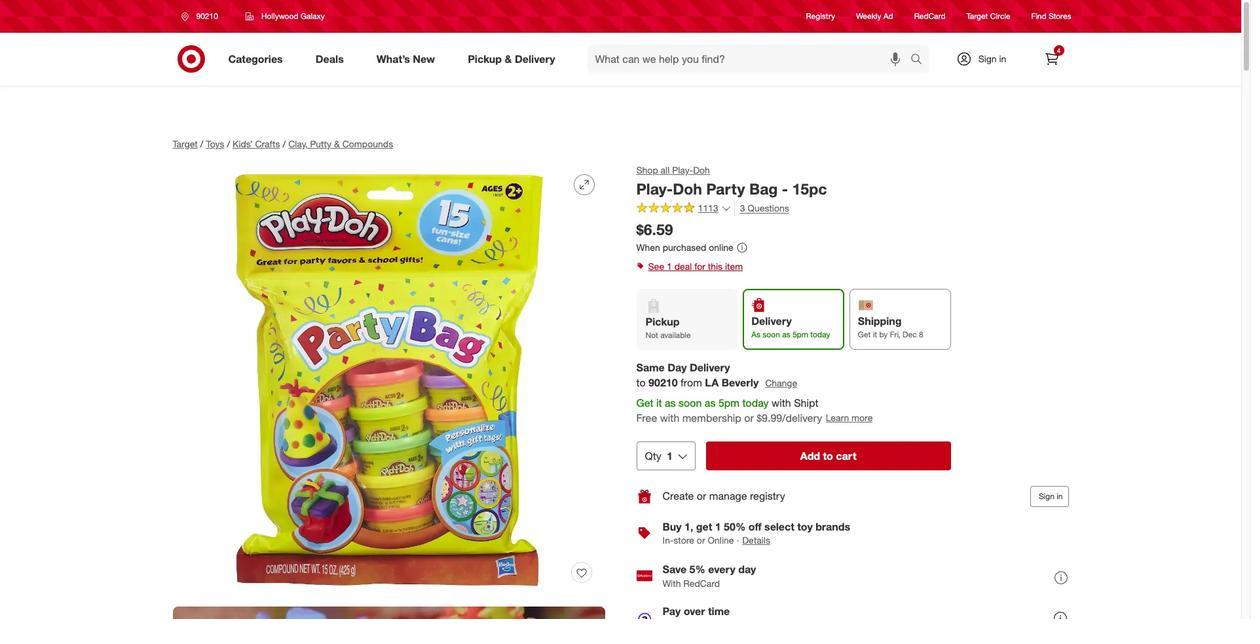 Task type: describe. For each thing, give the bounding box(es) containing it.
3 / from the left
[[283, 138, 286, 149]]

it inside get it as soon as 5pm today with shipt free with membership or $9.99/delivery learn more
[[656, 396, 662, 410]]

1 vertical spatial play-
[[637, 180, 673, 198]]

target circle
[[967, 11, 1011, 21]]

0 horizontal spatial &
[[334, 138, 340, 149]]

today inside delivery as soon as 5pm today
[[811, 330, 830, 340]]

it inside shipping get it by fri, dec 8
[[873, 330, 877, 340]]

image gallery element
[[173, 164, 605, 619]]

1 vertical spatial or
[[697, 490, 707, 503]]

sign in button
[[1031, 486, 1069, 507]]

galaxy
[[301, 11, 325, 21]]

0 horizontal spatial in
[[999, 53, 1007, 64]]

hollywood galaxy button
[[237, 5, 333, 28]]

party
[[706, 180, 745, 198]]

5pm inside get it as soon as 5pm today with shipt free with membership or $9.99/delivery learn more
[[719, 396, 740, 410]]

buy 1, get 1 50% off select toy brands in-store or online ∙ details
[[663, 520, 851, 546]]

more
[[852, 412, 873, 423]]

learn
[[826, 412, 849, 423]]

circle
[[990, 11, 1011, 21]]

available
[[661, 330, 691, 340]]

qty 1
[[645, 449, 673, 462]]

8
[[919, 330, 924, 340]]

shop all play-doh play-doh party bag - 15pc
[[637, 164, 827, 198]]

buy 1, get 1 50% off select toy brands link
[[663, 520, 851, 533]]

putty
[[310, 138, 332, 149]]

from
[[681, 376, 702, 389]]

when
[[637, 242, 660, 253]]

kids' crafts link
[[233, 138, 280, 149]]

What can we help you find? suggestions appear below search field
[[587, 45, 914, 73]]

online
[[709, 242, 734, 253]]

compounds
[[342, 138, 393, 149]]

this
[[708, 261, 723, 272]]

delivery inside delivery as soon as 5pm today
[[752, 315, 792, 328]]

∙
[[737, 535, 739, 546]]

pay
[[663, 604, 681, 618]]

toys
[[206, 138, 224, 149]]

5pm inside delivery as soon as 5pm today
[[793, 330, 809, 340]]

play-doh party bag - 15pc, 1 of 10 image
[[173, 164, 605, 596]]

get inside get it as soon as 5pm today with shipt free with membership or $9.99/delivery learn more
[[637, 396, 654, 410]]

0 vertical spatial doh
[[693, 164, 710, 176]]

sign inside sign in link
[[979, 53, 997, 64]]

store
[[674, 535, 694, 546]]

with
[[663, 578, 681, 589]]

3 questions link
[[734, 201, 789, 216]]

dec
[[903, 330, 917, 340]]

redcard inside the save 5% every day with redcard
[[684, 578, 720, 589]]

1 horizontal spatial as
[[705, 396, 716, 410]]

day
[[738, 562, 756, 576]]

clay,
[[288, 138, 308, 149]]

sign in link
[[945, 45, 1027, 73]]

to inside button
[[823, 449, 833, 462]]

$9.99/delivery
[[757, 411, 823, 425]]

from la beverly
[[681, 376, 759, 389]]

registry
[[750, 490, 785, 503]]

save 5% every day with redcard
[[663, 562, 756, 589]]

when purchased online
[[637, 242, 734, 253]]

add to cart
[[800, 449, 857, 462]]

beverly
[[722, 376, 759, 389]]

create
[[663, 490, 694, 503]]

time
[[708, 604, 730, 618]]

as
[[752, 330, 761, 340]]

get it as soon as 5pm today with shipt free with membership or $9.99/delivery learn more
[[637, 396, 873, 425]]

qty
[[645, 449, 662, 462]]

la
[[705, 376, 719, 389]]

redcard link
[[914, 11, 946, 22]]

target for target circle
[[967, 11, 988, 21]]

weekly ad link
[[856, 11, 893, 22]]

delivery for pickup & delivery
[[515, 52, 555, 65]]

categories link
[[217, 45, 299, 73]]

kids'
[[233, 138, 253, 149]]

deal
[[675, 261, 692, 272]]

by
[[880, 330, 888, 340]]

& inside pickup & delivery link
[[505, 52, 512, 65]]

pickup & delivery
[[468, 52, 555, 65]]

what's new link
[[365, 45, 452, 73]]

bag
[[750, 180, 778, 198]]

deals
[[316, 52, 344, 65]]

not
[[646, 330, 658, 340]]

get inside shipping get it by fri, dec 8
[[858, 330, 871, 340]]

soon inside get it as soon as 5pm today with shipt free with membership or $9.99/delivery learn more
[[679, 396, 702, 410]]

search button
[[905, 45, 936, 76]]

ad
[[884, 11, 893, 21]]

see
[[648, 261, 664, 272]]

target link
[[173, 138, 198, 149]]

select
[[765, 520, 795, 533]]

save
[[663, 562, 687, 576]]

pickup & delivery link
[[457, 45, 572, 73]]

1 inside the 'buy 1, get 1 50% off select toy brands in-store or online ∙ details'
[[715, 520, 721, 533]]

cart
[[836, 449, 857, 462]]

create or manage registry
[[663, 490, 785, 503]]

questions
[[748, 202, 789, 213]]

find stores
[[1032, 11, 1072, 21]]

find stores link
[[1032, 11, 1072, 22]]

crafts
[[255, 138, 280, 149]]



Task type: locate. For each thing, give the bounding box(es) containing it.
5%
[[690, 562, 706, 576]]

sign in
[[979, 53, 1007, 64], [1039, 491, 1063, 501]]

/ right toys link
[[227, 138, 230, 149]]

0 horizontal spatial 5pm
[[719, 396, 740, 410]]

delivery as soon as 5pm today
[[752, 315, 830, 340]]

1 horizontal spatial &
[[505, 52, 512, 65]]

or down beverly at the right of page
[[744, 411, 754, 425]]

target circle link
[[967, 11, 1011, 22]]

play- right all
[[672, 164, 693, 176]]

it
[[873, 330, 877, 340], [656, 396, 662, 410]]

50%
[[724, 520, 746, 533]]

1 / from the left
[[200, 138, 203, 149]]

today left the by
[[811, 330, 830, 340]]

2 vertical spatial delivery
[[690, 361, 730, 374]]

fri,
[[890, 330, 901, 340]]

shipping
[[858, 315, 902, 328]]

0 horizontal spatial 90210
[[196, 11, 218, 21]]

0 horizontal spatial to
[[637, 376, 646, 389]]

1 horizontal spatial delivery
[[690, 361, 730, 374]]

or right create
[[697, 490, 707, 503]]

0 vertical spatial with
[[772, 396, 791, 410]]

what's
[[377, 52, 410, 65]]

it up free
[[656, 396, 662, 410]]

1 horizontal spatial pickup
[[646, 315, 680, 328]]

1 horizontal spatial today
[[811, 330, 830, 340]]

get up free
[[637, 396, 654, 410]]

soon right as
[[763, 330, 780, 340]]

shipping get it by fri, dec 8
[[858, 315, 924, 340]]

1 for qty
[[667, 449, 673, 462]]

as down to 90210
[[665, 396, 676, 410]]

in-
[[663, 535, 674, 546]]

1 horizontal spatial it
[[873, 330, 877, 340]]

or inside the 'buy 1, get 1 50% off select toy brands in-store or online ∙ details'
[[697, 535, 705, 546]]

add to cart button
[[706, 441, 951, 470]]

change button
[[765, 376, 798, 391]]

to 90210
[[637, 376, 678, 389]]

1,
[[685, 520, 693, 533]]

shop
[[637, 164, 658, 176]]

2 vertical spatial 1
[[715, 520, 721, 533]]

4
[[1057, 47, 1061, 54]]

0 horizontal spatial sign
[[979, 53, 997, 64]]

0 horizontal spatial get
[[637, 396, 654, 410]]

target left circle at the top right of the page
[[967, 11, 988, 21]]

or inside get it as soon as 5pm today with shipt free with membership or $9.99/delivery learn more
[[744, 411, 754, 425]]

1 horizontal spatial in
[[1057, 491, 1063, 501]]

4 link
[[1038, 45, 1066, 73]]

1 vertical spatial target
[[173, 138, 198, 149]]

90210 button
[[173, 5, 232, 28]]

details
[[743, 535, 770, 546]]

toys link
[[206, 138, 224, 149]]

1 horizontal spatial redcard
[[914, 11, 946, 21]]

1 up the online
[[715, 520, 721, 533]]

1 horizontal spatial 90210
[[649, 376, 678, 389]]

0 vertical spatial in
[[999, 53, 1007, 64]]

hollywood
[[261, 11, 299, 21]]

as inside delivery as soon as 5pm today
[[782, 330, 791, 340]]

pickup for &
[[468, 52, 502, 65]]

0 vertical spatial to
[[637, 376, 646, 389]]

new
[[413, 52, 435, 65]]

1 vertical spatial today
[[743, 396, 769, 410]]

1 vertical spatial 1
[[667, 449, 673, 462]]

0 vertical spatial it
[[873, 330, 877, 340]]

with right free
[[660, 411, 680, 425]]

see 1 deal for this item link
[[637, 258, 1069, 276]]

2 horizontal spatial delivery
[[752, 315, 792, 328]]

1 vertical spatial 5pm
[[719, 396, 740, 410]]

over
[[684, 604, 705, 618]]

deals link
[[304, 45, 360, 73]]

stores
[[1049, 11, 1072, 21]]

/ left clay,
[[283, 138, 286, 149]]

to down the same
[[637, 376, 646, 389]]

soon inside delivery as soon as 5pm today
[[763, 330, 780, 340]]

redcard right the ad
[[914, 11, 946, 21]]

0 vertical spatial soon
[[763, 330, 780, 340]]

day
[[668, 361, 687, 374]]

0 horizontal spatial as
[[665, 396, 676, 410]]

get
[[858, 330, 871, 340], [637, 396, 654, 410]]

pickup for not
[[646, 315, 680, 328]]

off
[[749, 520, 762, 533]]

or
[[744, 411, 754, 425], [697, 490, 707, 503], [697, 535, 705, 546]]

1 horizontal spatial to
[[823, 449, 833, 462]]

0 horizontal spatial /
[[200, 138, 203, 149]]

target / toys / kids' crafts / clay, putty & compounds
[[173, 138, 393, 149]]

1 horizontal spatial target
[[967, 11, 988, 21]]

get left the by
[[858, 330, 871, 340]]

-
[[782, 180, 788, 198]]

free
[[637, 411, 657, 425]]

0 vertical spatial 5pm
[[793, 330, 809, 340]]

play-
[[672, 164, 693, 176], [637, 180, 673, 198]]

0 horizontal spatial target
[[173, 138, 198, 149]]

doh up party
[[693, 164, 710, 176]]

0 vertical spatial today
[[811, 330, 830, 340]]

1 vertical spatial &
[[334, 138, 340, 149]]

as right as
[[782, 330, 791, 340]]

to right add on the right bottom
[[823, 449, 833, 462]]

5pm right as
[[793, 330, 809, 340]]

redcard down 5%
[[684, 578, 720, 589]]

1 vertical spatial with
[[660, 411, 680, 425]]

0 vertical spatial 90210
[[196, 11, 218, 21]]

to
[[637, 376, 646, 389], [823, 449, 833, 462]]

delivery for same day delivery
[[690, 361, 730, 374]]

pickup inside pickup not available
[[646, 315, 680, 328]]

2 horizontal spatial /
[[283, 138, 286, 149]]

0 vertical spatial target
[[967, 11, 988, 21]]

0 horizontal spatial pickup
[[468, 52, 502, 65]]

membership
[[683, 411, 742, 425]]

it left the by
[[873, 330, 877, 340]]

1 vertical spatial it
[[656, 396, 662, 410]]

3
[[740, 202, 745, 213]]

details button
[[742, 533, 771, 548]]

toy
[[798, 520, 813, 533]]

1 vertical spatial delivery
[[752, 315, 792, 328]]

item
[[725, 261, 743, 272]]

pickup right new
[[468, 52, 502, 65]]

every
[[708, 562, 736, 576]]

2 horizontal spatial as
[[782, 330, 791, 340]]

1 vertical spatial redcard
[[684, 578, 720, 589]]

same
[[637, 361, 665, 374]]

pickup up not
[[646, 315, 680, 328]]

1113 link
[[637, 201, 732, 217]]

1 horizontal spatial get
[[858, 330, 871, 340]]

delivery
[[515, 52, 555, 65], [752, 315, 792, 328], [690, 361, 730, 374]]

sign inside sign in button
[[1039, 491, 1055, 501]]

today down beverly at the right of page
[[743, 396, 769, 410]]

or down get
[[697, 535, 705, 546]]

clay, putty & compounds link
[[288, 138, 393, 149]]

5pm down from la beverly
[[719, 396, 740, 410]]

online
[[708, 535, 734, 546]]

with
[[772, 396, 791, 410], [660, 411, 680, 425]]

0 vertical spatial &
[[505, 52, 512, 65]]

target
[[967, 11, 988, 21], [173, 138, 198, 149]]

3 questions
[[740, 202, 789, 213]]

soon down from
[[679, 396, 702, 410]]

target for target / toys / kids' crafts / clay, putty & compounds
[[173, 138, 198, 149]]

1 vertical spatial pickup
[[646, 315, 680, 328]]

0 vertical spatial pickup
[[468, 52, 502, 65]]

0 horizontal spatial soon
[[679, 396, 702, 410]]

1 vertical spatial soon
[[679, 396, 702, 410]]

1 for see
[[667, 261, 672, 272]]

in inside button
[[1057, 491, 1063, 501]]

0 horizontal spatial redcard
[[684, 578, 720, 589]]

target left toys at the left top of the page
[[173, 138, 198, 149]]

0 horizontal spatial sign in
[[979, 53, 1007, 64]]

with up $9.99/delivery
[[772, 396, 791, 410]]

90210 inside "dropdown button"
[[196, 11, 218, 21]]

1 horizontal spatial with
[[772, 396, 791, 410]]

today inside get it as soon as 5pm today with shipt free with membership or $9.99/delivery learn more
[[743, 396, 769, 410]]

90210
[[196, 11, 218, 21], [649, 376, 678, 389]]

1 horizontal spatial 5pm
[[793, 330, 809, 340]]

1 vertical spatial get
[[637, 396, 654, 410]]

learn more button
[[825, 411, 874, 426]]

0 vertical spatial or
[[744, 411, 754, 425]]

play- down shop
[[637, 180, 673, 198]]

2 vertical spatial or
[[697, 535, 705, 546]]

/
[[200, 138, 203, 149], [227, 138, 230, 149], [283, 138, 286, 149]]

redcard
[[914, 11, 946, 21], [684, 578, 720, 589]]

1 horizontal spatial /
[[227, 138, 230, 149]]

hollywood galaxy
[[261, 11, 325, 21]]

0 horizontal spatial it
[[656, 396, 662, 410]]

weekly
[[856, 11, 882, 21]]

0 vertical spatial play-
[[672, 164, 693, 176]]

1 horizontal spatial soon
[[763, 330, 780, 340]]

2 / from the left
[[227, 138, 230, 149]]

1 vertical spatial in
[[1057, 491, 1063, 501]]

1 right the qty
[[667, 449, 673, 462]]

buy
[[663, 520, 682, 533]]

&
[[505, 52, 512, 65], [334, 138, 340, 149]]

1 vertical spatial to
[[823, 449, 833, 462]]

registry
[[806, 11, 835, 21]]

for
[[695, 261, 706, 272]]

$6.59
[[637, 220, 673, 238]]

0 horizontal spatial with
[[660, 411, 680, 425]]

change
[[765, 377, 797, 388]]

0 vertical spatial sign
[[979, 53, 997, 64]]

0 vertical spatial sign in
[[979, 53, 1007, 64]]

1 vertical spatial sign in
[[1039, 491, 1063, 501]]

get
[[696, 520, 712, 533]]

15pc
[[792, 180, 827, 198]]

0 vertical spatial redcard
[[914, 11, 946, 21]]

purchased
[[663, 242, 707, 253]]

/ left toys link
[[200, 138, 203, 149]]

sign in inside button
[[1039, 491, 1063, 501]]

1 vertical spatial 90210
[[649, 376, 678, 389]]

0 horizontal spatial delivery
[[515, 52, 555, 65]]

categories
[[228, 52, 283, 65]]

doh up 1113 link
[[673, 180, 702, 198]]

1 vertical spatial doh
[[673, 180, 702, 198]]

1 horizontal spatial sign
[[1039, 491, 1055, 501]]

as up membership
[[705, 396, 716, 410]]

1 horizontal spatial sign in
[[1039, 491, 1063, 501]]

0 vertical spatial delivery
[[515, 52, 555, 65]]

0 vertical spatial 1
[[667, 261, 672, 272]]

0 horizontal spatial today
[[743, 396, 769, 410]]

shipt
[[794, 396, 819, 410]]

1 vertical spatial sign
[[1039, 491, 1055, 501]]

pickup not available
[[646, 315, 691, 340]]

1 right see
[[667, 261, 672, 272]]

0 vertical spatial get
[[858, 330, 871, 340]]

weekly ad
[[856, 11, 893, 21]]



Task type: vqa. For each thing, say whether or not it's contained in the screenshot.
bottommost SIGN IN
yes



